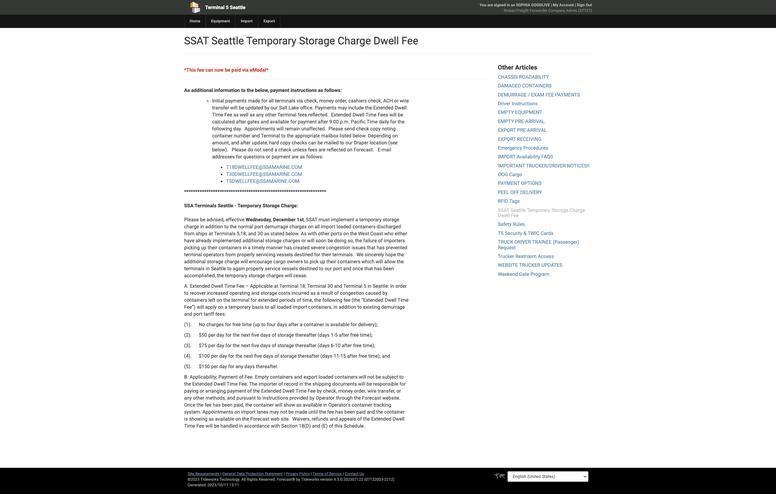 Task type: locate. For each thing, give the bounding box(es) containing it.
stated
[[271, 231, 285, 237]]

appointments inside b. applicability; payment of fee. empty containers and export loaded containers will not be subject to the extended dwell time fee. the importer of record in the shipping documents will be responsible for paying or arranging payment of the extended dwell time fee by check, money order, wire transfer, or any other methods, and pursuant to instructions provided by operator through the forecast website. once the fee has been paid, the container will show as available in operator's container tracking system. appointments on import lanes may not be made until the fee has been paid and the container is showing as available on the forecast web site.  waivers, refunds and appeals of the extended dwell time fee will be handled in accordance with section 18(d) and (e) of this schedule.
[[203, 410, 233, 415]]

send down hard
[[263, 147, 273, 153]]

importer
[[259, 382, 277, 387]]

1 vertical spatial any
[[236, 364, 243, 370]]

will right documents
[[358, 382, 365, 387]]

1 vertical spatial additional
[[243, 238, 264, 244]]

unless
[[293, 147, 307, 153]]

fees
[[378, 112, 388, 118]]

pre-
[[515, 119, 526, 124], [517, 128, 528, 133]]

money inside 'initial payments made for all terminals via check, money order, cashiers check, ach or wire transfer will be updated by our salt lake office. payments may include the extended dwell time fee as well as any other terminal fees reflected.  extended dwell time fees will be calculated after gates and available for payment after 9:00 p.m. pacific time daily for the following day.  appointments will remain unaffected.  please send check copy noting container number and terminal to the appropriate mailbox listed below. depending on amount, and after update, hard copy checks can be mailed to our draper location (see below).   please do not send a check unless fees are reflected on forecast.   e-mail addresses for questions or payment are as follows:'
[[319, 98, 334, 104]]

| up forecast®
[[284, 472, 285, 477]]

other
[[265, 112, 276, 118], [318, 231, 330, 237], [193, 396, 204, 401]]

important
[[498, 163, 525, 169]]

ssat inside other articles chassis roadability damaged containers demurrage / exam fee payments driver instructions empty equipment empty pre-arrival export pre-arrival export receiving emergency procedures import availability faqs important trucker/driver notices!! oog cargo payment options peel off delivery rfid tags ssat seattle temporary storage charge dwell fee safety rules t5 security & twic cards truck driver trainee (passenger) request trucker restroom access website trucker updates weekend gate program
[[498, 208, 510, 213]]

must
[[319, 217, 330, 223]]

0 vertical spatial via
[[242, 67, 249, 73]]

charge inside other articles chassis roadability damaged containers demurrage / exam fee payments driver instructions empty equipment empty pre-arrival export pre-arrival export receiving emergency procedures import availability faqs important trucker/driver notices!! oog cargo payment options peel off delivery rfid tags ssat seattle temporary storage charge dwell fee safety rules t5 security & twic cards truck driver trainee (passenger) request trucker restroom access website trucker updates weekend gate program
[[570, 208, 585, 213]]

2 horizontal spatial storage
[[552, 208, 569, 213]]

fee down methods,
[[205, 403, 212, 408]]

1 vertical spatial ssat
[[498, 208, 510, 213]]

service
[[265, 266, 281, 272]]

statement
[[265, 472, 283, 477]]

1 vertical spatial as
[[301, 231, 307, 237]]

0 vertical spatial import
[[321, 224, 336, 230]]

0 vertical spatial are
[[488, 3, 493, 7]]

version
[[320, 478, 333, 483]]

1 horizontal spatial can
[[308, 140, 316, 146]]

available up handled
[[215, 417, 234, 422]]

1 vertical spatial paid
[[356, 410, 366, 415]]

0 horizontal spatial copy
[[280, 140, 291, 146]]

result
[[321, 291, 333, 296]]

1 vertical spatial via
[[297, 98, 303, 104]]

1 vertical spatial from
[[225, 252, 236, 258]]

seattle inside , ssat must implement a temporary storage charge in addition to the normal port demurrage charges on all import loaded containers discharged from ships at terminals 5,18, and 30 as stated below. as with other ports on the west coast who either have already implemented additional storage charges or will soon be doing so, the failure of importers picking up their containers in a timely manner has created severe congestion issues that has prevented terminal operators from properly servicing vessels destined for their terminals.  we sincerely hope the additional storage charge will encourage cargo owners to pick up their containers which will allow the terminals in seattle to again properly service vessels destined to our port and once that has been accomplished, the temporary storage charges will cease.
[[211, 266, 226, 272]]

30
[[258, 231, 263, 237], [328, 284, 333, 289]]

all inside , ssat must implement a temporary storage charge in addition to the normal port demurrage charges on all import loaded containers discharged from ships at terminals 5,18, and 30 as stated below. as with other ports on the west coast who either have already implemented additional storage charges or will soon be doing so, the failure of importers picking up their containers in a timely manner has created severe congestion issues that has prevented terminal operators from properly servicing vessels destined for their terminals.  we sincerely hope the additional storage charge will encourage cargo owners to pick up their containers which will allow the terminals in seattle to again properly service vessels destined to our port and once that has been accomplished, the temporary storage charges will cease.
[[315, 224, 320, 230]]

empty down empty equipment link
[[498, 119, 514, 124]]

import
[[321, 224, 336, 230], [293, 305, 307, 310], [241, 410, 256, 415]]

be right fees
[[398, 112, 403, 118]]

export up emergency
[[498, 136, 516, 142]]

after right 10
[[342, 343, 352, 349]]

addition down "advised,"
[[205, 224, 223, 230]]

days for 1-
[[260, 333, 271, 338]]

fee.
[[245, 375, 254, 380], [239, 382, 248, 387]]

chassis roadability link
[[498, 74, 549, 80]]

from up 'have'
[[184, 231, 195, 237]]

be inside , ssat must implement a temporary storage charge in addition to the normal port demurrage charges on all import loaded containers discharged from ships at terminals 5,18, and 30 as stated below. as with other ports on the west coast who either have already implemented additional storage charges or will soon be doing so, the failure of importers picking up their containers in a timely manner has created severe congestion issues that has prevented terminal operators from properly servicing vessels destined for their terminals.  we sincerely hope the additional storage charge will encourage cargo owners to pick up their containers which will allow the terminals in seattle to again properly service vessels destined to our port and once that has been accomplished, the temporary storage charges will cease.
[[328, 238, 333, 244]]

0 vertical spatial with
[[308, 231, 317, 237]]

properly down encourage
[[246, 266, 264, 272]]

calculated
[[212, 119, 235, 125]]

check, up operator on the bottom left
[[323, 389, 337, 394]]

loaded inside the a. extended dwell time fee – applicable at terminal 18, terminal 30 and terminal 5 in seattle: in order to recover increased operating and storage costs incurred as a result of congestion caused by containers left on the terminal for extended periods of time, the following fee (the "extended dwell time fee") will apply on a temporary basis to all loaded import containers, in addition to existing demurrage and port tariff fees:
[[277, 305, 292, 310]]

fee. left the
[[239, 382, 248, 387]]

1 vertical spatial is
[[184, 417, 188, 422]]

2 vertical spatial port
[[194, 312, 202, 317]]

mail
[[382, 147, 391, 153]]

containers up west
[[353, 224, 376, 230]]

been up appeals
[[345, 410, 355, 415]]

our left salt
[[271, 105, 278, 111]]

delivery);
[[358, 322, 378, 328]]

0 horizontal spatial any
[[184, 396, 192, 401]]

per for $75
[[208, 343, 215, 349]]

0 horizontal spatial 5
[[226, 5, 229, 10]]

1 horizontal spatial made
[[295, 410, 307, 415]]

all inside 'initial payments made for all terminals via check, money order, cashiers check, ach or wire transfer will be updated by our salt lake office. payments may include the extended dwell time fee as well as any other terminal fees reflected.  extended dwell time fees will be calculated after gates and available for payment after 9:00 p.m. pacific time daily for the following day.  appointments will remain unaffected.  please send check copy noting container number and terminal to the appropriate mailbox listed below. depending on amount, and after update, hard copy checks can be mailed to our draper location (see below).   please do not send a check unless fees are reflected on forecast.   e-mail addresses for questions or payment are as follows:'
[[269, 98, 274, 104]]

as up gates
[[250, 112, 255, 118]]

1 horizontal spatial loaded
[[319, 375, 334, 380]]

demurrage up stated in the left of the page
[[265, 224, 288, 230]]

amount,
[[212, 140, 230, 146]]

day right $50
[[217, 333, 224, 338]]

container up lanes
[[253, 403, 274, 408]]

0 horizontal spatial demurrage
[[265, 224, 288, 230]]

free for (3).      $75 per day for the next five days of storage thereafter (days 6-10 after free time);
[[353, 343, 362, 349]]

days for 6-
[[260, 343, 271, 349]]

2 vertical spatial time);
[[368, 354, 381, 359]]

$75
[[199, 343, 207, 349]]

1 vertical spatial made
[[295, 410, 307, 415]]

may inside b. applicability; payment of fee. empty containers and export loaded containers will not be subject to the extended dwell time fee. the importer of record in the shipping documents will be responsible for paying or arranging payment of the extended dwell time fee by check, money order, wire transfer, or any other methods, and pursuant to instructions provided by operator through the forecast website. once the fee has been paid, the container will show as available in operator's container tracking system. appointments on import lanes may not be made until the fee has been paid and the container is showing as available on the forecast web site.  waivers, refunds and appeals of the extended dwell time fee will be handled in accordance with section 18(d) and (e) of this schedule.
[[270, 410, 279, 415]]

who
[[385, 231, 394, 237]]

1 vertical spatial money
[[338, 389, 353, 394]]

from down implemented
[[225, 252, 236, 258]]

has down which
[[374, 266, 382, 272]]

will up severe
[[307, 238, 315, 244]]

as inside the a. extended dwell time fee – applicable at terminal 18, terminal 30 and terminal 5 in seattle: in order to recover increased operating and storage costs incurred as a result of congestion caused by containers left on the terminal for extended periods of time, the following fee (the "extended dwell time fee") will apply on a temporary basis to all loaded import containers, in addition to existing demurrage and port tariff fees:
[[311, 291, 316, 296]]

fee inside the a. extended dwell time fee – applicable at terminal 18, terminal 30 and terminal 5 in seattle: in order to recover increased operating and storage costs incurred as a result of congestion caused by containers left on the terminal for extended periods of time, the following fee (the "extended dwell time fee") will apply on a temporary basis to all loaded import containers, in addition to existing demurrage and port tariff fees:
[[237, 284, 244, 289]]

of up version
[[325, 472, 328, 477]]

0 vertical spatial addition
[[205, 224, 223, 230]]

demurrage inside the a. extended dwell time fee – applicable at terminal 18, terminal 30 and terminal 5 in seattle: in order to recover increased operating and storage costs incurred as a result of congestion caused by containers left on the terminal for extended periods of time, the following fee (the "extended dwell time fee") will apply on a temporary basis to all loaded import containers, in addition to existing demurrage and port tariff fees:
[[381, 305, 405, 310]]

0 vertical spatial can
[[205, 67, 213, 73]]

(days for 1-
[[318, 333, 330, 338]]

addition inside , ssat must implement a temporary storage charge in addition to the normal port demurrage charges on all import loaded containers discharged from ships at terminals 5,18, and 30 as stated below. as with other ports on the west coast who either have already implemented additional storage charges or will soon be doing so, the failure of importers picking up their containers in a timely manner has created severe congestion issues that has prevented terminal operators from properly servicing vessels destined for their terminals.  we sincerely hope the additional storage charge will encourage cargo owners to pick up their containers which will allow the terminals in seattle to again properly service vessels destined to our port and once that has been accomplished, the temporary storage charges will cease.
[[205, 224, 223, 230]]

are
[[488, 3, 493, 7], [319, 147, 326, 153], [292, 154, 299, 160]]

seattle:
[[373, 284, 389, 289]]

five for $75
[[252, 343, 259, 349]]

storage up the applicable
[[249, 273, 265, 279]]

1 vertical spatial properly
[[246, 266, 264, 272]]

contact us link
[[345, 472, 364, 477]]

or up t18dwellfee@ssamarine.com
[[266, 154, 271, 160]]

instructions up the lake on the top left of page
[[291, 88, 317, 93]]

implement
[[331, 217, 354, 223]]

2 vertical spatial ssat
[[306, 217, 318, 223]]

1 horizontal spatial port
[[255, 224, 263, 230]]

with inside , ssat must implement a temporary storage charge in addition to the normal port demurrage charges on all import loaded containers discharged from ships at terminals 5,18, and 30 as stated below. as with other ports on the west coast who either have already implemented additional storage charges or will soon be doing so, the failure of importers picking up their containers in a timely manner has created severe congestion issues that has prevented terminal operators from properly servicing vessels destined for their terminals.  we sincerely hope the additional storage charge will encourage cargo owners to pick up their containers which will allow the terminals in seattle to again properly service vessels destined to our port and once that has been accomplished, the temporary storage charges will cease.
[[308, 231, 317, 237]]

0 vertical spatial thereafter
[[295, 333, 317, 338]]

b.
[[184, 375, 189, 380]]

0 vertical spatial terminals
[[195, 203, 217, 209]]

addition inside the a. extended dwell time fee – applicable at terminal 18, terminal 30 and terminal 5 in seattle: in order to recover increased operating and storage costs incurred as a result of congestion caused by containers left on the terminal for extended periods of time, the following fee (the "extended dwell time fee") will apply on a temporary basis to all loaded import containers, in addition to existing demurrage and port tariff fees:
[[339, 305, 356, 310]]

1 horizontal spatial paid
[[356, 410, 366, 415]]

instructions up show
[[263, 396, 288, 401]]

1 horizontal spatial as
[[301, 231, 307, 237]]

0 horizontal spatial instructions
[[263, 396, 288, 401]]

port down wednesday,
[[255, 224, 263, 230]]

0 vertical spatial next
[[241, 333, 250, 338]]

five for $100
[[254, 354, 262, 359]]

storage down '(3).      $75 per day for the next five days of storage thereafter (days 6-10 after free time);'
[[280, 354, 297, 359]]

made inside 'initial payments made for all terminals via check, money order, cashiers check, ach or wire transfer will be updated by our salt lake office. payments may include the extended dwell time fee as well as any other terminal fees reflected.  extended dwell time fees will be calculated after gates and available for payment after 9:00 p.m. pacific time daily for the following day.  appointments will remain unaffected.  please send check copy noting container number and terminal to the appropriate mailbox listed below. depending on amount, and after update, hard copy checks can be mailed to our draper location (see below).   please do not send a check unless fees are reflected on forecast.   e-mail addresses for questions or payment are as follows:'
[[248, 98, 260, 104]]

1 horizontal spatial follows:
[[325, 88, 342, 93]]

instructions inside b. applicability; payment of fee. empty containers and export loaded containers will not be subject to the extended dwell time fee. the importer of record in the shipping documents will be responsible for paying or arranging payment of the extended dwell time fee by check, money order, wire transfer, or any other methods, and pursuant to instructions provided by operator through the forecast website. once the fee has been paid, the container will show as available in operator's container tracking system. appointments on import lanes may not be made until the fee has been paid and the container is showing as available on the forecast web site.  waivers, refunds and appeals of the extended dwell time fee will be handled in accordance with section 18(d) and (e) of this schedule.
[[263, 396, 288, 401]]

via up the lake on the top left of page
[[297, 98, 303, 104]]

destined down pick
[[299, 266, 318, 272]]

port inside the a. extended dwell time fee – applicable at terminal 18, terminal 30 and terminal 5 in seattle: in order to recover increased operating and storage costs incurred as a result of congestion caused by containers left on the terminal for extended periods of time, the following fee (the "extended dwell time fee") will apply on a temporary basis to all loaded import containers, in addition to existing demurrage and port tariff fees:
[[194, 312, 202, 317]]

2 horizontal spatial any
[[256, 112, 264, 118]]

appointments inside 'initial payments made for all terminals via check, money order, cashiers check, ach or wire transfer will be updated by our salt lake office. payments may include the extended dwell time fee as well as any other terminal fees reflected.  extended dwell time fees will be calculated after gates and available for payment after 9:00 p.m. pacific time daily for the following day.  appointments will remain unaffected.  please send check copy noting container number and terminal to the appropriate mailbox listed below. depending on amount, and after update, hard copy checks can be mailed to our draper location (see below).   please do not send a check unless fees are reflected on forecast.   e-mail addresses for questions or payment are as follows:'
[[245, 126, 275, 132]]

not up responsible
[[367, 375, 375, 380]]

loaded up shipping
[[319, 375, 334, 380]]

five for $50
[[252, 333, 259, 338]]

(days for 11-
[[321, 354, 333, 359]]

either
[[395, 231, 407, 237]]

payment inside b. applicability; payment of fee. empty containers and export loaded containers will not be subject to the extended dwell time fee. the importer of record in the shipping documents will be responsible for paying or arranging payment of the extended dwell time fee by check, money order, wire transfer, or any other methods, and pursuant to instructions provided by operator through the forecast website. once the fee has been paid, the container will show as available in operator's container tracking system. appointments on import lanes may not be made until the fee has been paid and the container is showing as available on the forecast web site.  waivers, refunds and appeals of the extended dwell time fee will be handled in accordance with section 18(d) and (e) of this schedule.
[[227, 389, 246, 394]]

dwell
[[374, 35, 399, 47], [395, 105, 407, 111], [353, 112, 365, 118], [498, 213, 510, 219], [211, 284, 223, 289], [385, 298, 397, 303], [214, 382, 226, 387], [283, 389, 295, 394], [393, 417, 405, 422]]

(5).      $150 per day for any days thereafter.
[[184, 364, 278, 370]]

0 vertical spatial charge
[[184, 224, 199, 230]]

or inside , ssat must implement a temporary storage charge in addition to the normal port demurrage charges on all import loaded containers discharged from ships at terminals 5,18, and 30 as stated below. as with other ports on the west coast who either have already implemented additional storage charges or will soon be doing so, the failure of importers picking up their containers in a timely manner has created severe congestion issues that has prevented terminal operators from properly servicing vessels destined for their terminals.  we sincerely hope the additional storage charge will encourage cargo owners to pick up their containers which will allow the terminals in seattle to again properly service vessels destined to our port and once that has been accomplished, the temporary storage charges will cease.
[[302, 238, 306, 244]]

security
[[505, 231, 523, 236]]

ssat down rfid
[[498, 208, 510, 213]]

by right provided
[[310, 396, 315, 401]]

(days for 6-
[[318, 343, 330, 349]]

time up operating
[[224, 284, 235, 289]]

0 horizontal spatial other
[[193, 396, 204, 401]]

their
[[208, 245, 217, 251], [322, 252, 331, 258], [327, 259, 336, 265]]

and down "fee")"
[[184, 312, 192, 317]]

below. inside , ssat must implement a temporary storage charge in addition to the normal port demurrage charges on all import loaded containers discharged from ships at terminals 5,18, and 30 as stated below. as with other ports on the west coast who either have already implemented additional storage charges or will soon be doing so, the failure of importers picking up their containers in a timely manner has created severe congestion issues that has prevented terminal operators from properly servicing vessels destined for their terminals.  we sincerely hope the additional storage charge will encourage cargo owners to pick up their containers which will allow the terminals in seattle to again properly service vessels destined to our port and once that has been accomplished, the temporary storage charges will cease.
[[286, 231, 300, 237]]

send up listed
[[344, 126, 355, 132]]

and down number at top
[[231, 140, 239, 146]]

0 horizontal spatial import
[[241, 410, 256, 415]]

fee inside the a. extended dwell time fee – applicable at terminal 18, terminal 30 and terminal 5 in seattle: in order to recover increased operating and storage costs incurred as a result of congestion caused by containers left on the terminal for extended periods of time, the following fee (the "extended dwell time fee") will apply on a temporary basis to all loaded import containers, in addition to existing demurrage and port tariff fees:
[[344, 298, 351, 303]]

2 horizontal spatial loaded
[[337, 224, 352, 230]]

1 vertical spatial forecast
[[250, 417, 269, 422]]

additional down picking
[[184, 259, 206, 265]]

2 horizontal spatial are
[[488, 3, 493, 7]]

on up (see
[[393, 133, 398, 139]]

/
[[528, 92, 530, 98]]

$50
[[199, 333, 207, 338]]

you
[[480, 3, 487, 7]]

by inside the a. extended dwell time fee – applicable at terminal 18, terminal 30 and terminal 5 in seattle: in order to recover increased operating and storage costs incurred as a result of congestion caused by containers left on the terminal for extended periods of time, the following fee (the "extended dwell time fee") will apply on a temporary basis to all loaded import containers, in addition to existing demurrage and port tariff fees:
[[383, 291, 388, 296]]

that down failure on the top
[[367, 245, 376, 251]]

be left "advised,"
[[200, 217, 205, 223]]

loaded down implement
[[337, 224, 352, 230]]

1 horizontal spatial demurrage
[[381, 305, 405, 310]]

6-
[[331, 343, 335, 349]]

(days left 6-
[[318, 343, 330, 349]]

up down already
[[201, 245, 207, 251]]

0 vertical spatial is
[[326, 322, 329, 328]]

website.
[[382, 396, 401, 401]]

time
[[242, 322, 252, 328]]

0 vertical spatial port
[[255, 224, 263, 230]]

5 up caused
[[364, 284, 366, 289]]

order,
[[335, 98, 347, 104], [354, 389, 366, 394]]

11-
[[334, 354, 341, 359]]

be right soon
[[328, 238, 333, 244]]

1 vertical spatial following
[[323, 298, 343, 303]]

a right implement
[[356, 217, 358, 223]]

been
[[383, 266, 394, 272], [222, 403, 233, 408], [345, 410, 355, 415]]

1 vertical spatial import
[[293, 305, 307, 310]]

fees right unless
[[308, 147, 318, 153]]

trainee
[[532, 240, 552, 245]]

–
[[246, 284, 249, 289]]

0 vertical spatial 5
[[226, 5, 229, 10]]

fees down the lake on the top left of page
[[298, 112, 307, 118]]

are inside the 'you are signed in as sophia goodlive | my account | sign out broker/freight forwarder company admin (57721)'
[[488, 3, 493, 7]]

30 down wednesday,
[[258, 231, 263, 237]]

0 horizontal spatial at
[[209, 231, 213, 237]]

1 horizontal spatial forecast
[[362, 396, 381, 401]]

1 horizontal spatial 30
[[328, 284, 333, 289]]

be
[[225, 67, 230, 73], [239, 105, 244, 111], [398, 112, 403, 118], [318, 140, 323, 146], [200, 217, 205, 223], [328, 238, 333, 244], [376, 375, 381, 380], [367, 382, 372, 387], [289, 410, 294, 415], [214, 424, 219, 429]]

so,
[[348, 238, 354, 244]]

of down incurred
[[297, 298, 301, 303]]

following inside the a. extended dwell time fee – applicable at terminal 18, terminal 30 and terminal 5 in seattle: in order to recover increased operating and storage costs incurred as a result of congestion caused by containers left on the terminal for extended periods of time, the following fee (the "extended dwell time fee") will apply on a temporary basis to all loaded import containers, in addition to existing demurrage and port tariff fees:
[[323, 298, 343, 303]]

follows: down unless
[[306, 154, 323, 160]]

fee inside other articles chassis roadability damaged containers demurrage / exam fee payments driver instructions empty equipment empty pre-arrival export pre-arrival export receiving emergency procedures import availability faqs important trucker/driver notices!! oog cargo payment options peel off delivery rfid tags ssat seattle temporary storage charge dwell fee safety rules t5 security & twic cards truck driver trainee (passenger) request trucker restroom access website trucker updates weekend gate program
[[511, 213, 519, 219]]

1 horizontal spatial terminal
[[232, 298, 249, 303]]

0 horizontal spatial been
[[222, 403, 233, 408]]

are down unless
[[292, 154, 299, 160]]

next for $100
[[244, 354, 253, 359]]

0 vertical spatial destined
[[294, 252, 313, 258]]

thereafter
[[295, 333, 317, 338], [295, 343, 317, 349], [298, 354, 319, 359]]

prevented
[[386, 245, 408, 251]]

terminal inside , ssat must implement a temporary storage charge in addition to the normal port demurrage charges on all import loaded containers discharged from ships at terminals 5,18, and 30 as stated below. as with other ports on the west coast who either have already implemented additional storage charges or will soon be doing so, the failure of importers picking up their containers in a timely manner has created severe congestion issues that has prevented terminal operators from properly servicing vessels destined for their terminals.  we sincerely hope the additional storage charge will encourage cargo owners to pick up their containers which will allow the terminals in seattle to again properly service vessels destined to our port and once that has been accomplished, the temporary storage charges will cease.
[[184, 252, 202, 258]]

0 vertical spatial instructions
[[291, 88, 317, 93]]

1 vertical spatial please
[[184, 217, 199, 223]]

thereafter up the (4).      $100 per day for the next five days of storage thereafter (days 11-15 after free time); and
[[295, 343, 317, 349]]

the
[[249, 382, 257, 387]]

other up soon
[[318, 231, 330, 237]]

0 vertical spatial any
[[256, 112, 264, 118]]

storage inside the a. extended dwell time fee – applicable at terminal 18, terminal 30 and terminal 5 in seattle: in order to recover increased operating and storage costs incurred as a result of congestion caused by containers left on the terminal for extended periods of time, the following fee (the "extended dwell time fee") will apply on a temporary basis to all loaded import containers, in addition to existing demurrage and port tariff fees:
[[261, 291, 277, 296]]

below. right stated in the left of the page
[[286, 231, 300, 237]]

free for (2).      $50 per day for the next five days of storage thereafter (days 1-5 after free time);
[[350, 333, 359, 338]]

1 vertical spatial appointments
[[203, 410, 233, 415]]

initial payments made for all terminals via check, money order, cashiers check, ach or wire transfer will be updated by our salt lake office. payments may include the extended dwell time fee as well as any other terminal fees reflected.  extended dwell time fees will be calculated after gates and available for payment after 9:00 p.m. pacific time daily for the following day.  appointments will remain unaffected.  please send check copy noting container number and terminal to the appropriate mailbox listed below. depending on amount, and after update, hard copy checks can be mailed to our draper location (see below).   please do not send a check unless fees are reflected on forecast.   e-mail addresses for questions or payment are as follows:
[[212, 98, 409, 160]]

weekend gate program link
[[498, 272, 549, 277]]

1 horizontal spatial wire
[[400, 98, 409, 104]]

1 horizontal spatial addition
[[339, 305, 356, 310]]

(1).      no charges for free time (up to four days after a container is available for delivery);
[[184, 322, 378, 328]]

container inside 'initial payments made for all terminals via check, money order, cashiers check, ach or wire transfer will be updated by our salt lake office. payments may include the extended dwell time fee as well as any other terminal fees reflected.  extended dwell time fees will be calculated after gates and available for payment after 9:00 p.m. pacific time daily for the following day.  appointments will remain unaffected.  please send check copy noting container number and terminal to the appropriate mailbox listed below. depending on amount, and after update, hard copy checks can be mailed to our draper location (see below).   please do not send a check unless fees are reflected on forecast.   e-mail addresses for questions or payment are as follows:'
[[212, 133, 233, 139]]

peel
[[498, 190, 509, 195]]

may inside 'initial payments made for all terminals via check, money order, cashiers check, ach or wire transfer will be updated by our salt lake office. payments may include the extended dwell time fee as well as any other terminal fees reflected.  extended dwell time fees will be calculated after gates and available for payment after 9:00 p.m. pacific time daily for the following day.  appointments will remain unaffected.  please send check copy noting container number and terminal to the appropriate mailbox listed below. depending on amount, and after update, hard copy checks can be mailed to our draper location (see below).   please do not send a check unless fees are reflected on forecast.   e-mail addresses for questions or payment are as follows:'
[[338, 105, 347, 111]]

their up operators
[[208, 245, 217, 251]]

by down seattle:
[[383, 291, 388, 296]]

with inside b. applicability; payment of fee. empty containers and export loaded containers will not be subject to the extended dwell time fee. the importer of record in the shipping documents will be responsible for paying or arranging payment of the extended dwell time fee by check, money order, wire transfer, or any other methods, and pursuant to instructions provided by operator through the forecast website. once the fee has been paid, the container will show as available in operator's container tracking system. appointments on import lanes may not be made until the fee has been paid and the container is showing as available on the forecast web site.  waivers, refunds and appeals of the extended dwell time fee will be handled in accordance with section 18(d) and (e) of this schedule.
[[271, 424, 280, 429]]

thereafter.
[[256, 364, 278, 370]]

0 horizontal spatial send
[[263, 147, 273, 153]]

payment
[[270, 88, 289, 93], [298, 119, 317, 125], [272, 154, 291, 160], [227, 389, 246, 394]]

and
[[261, 119, 269, 125], [252, 133, 260, 139], [231, 140, 239, 146], [248, 231, 256, 237], [343, 266, 351, 272], [334, 284, 342, 289], [251, 291, 260, 296], [184, 312, 192, 317], [382, 354, 390, 359], [294, 375, 302, 380], [227, 396, 235, 401], [367, 410, 375, 415], [330, 417, 338, 422], [312, 424, 320, 429]]

terminals up implemented
[[214, 231, 236, 237]]

per right '$100'
[[211, 354, 218, 359]]

next for $50
[[241, 333, 250, 338]]

normal
[[238, 224, 253, 230]]

via for paid
[[242, 67, 249, 73]]

program
[[531, 272, 549, 277]]

in up caused
[[368, 284, 372, 289]]

any inside b. applicability; payment of fee. empty containers and export loaded containers will not be subject to the extended dwell time fee. the importer of record in the shipping documents will be responsible for paying or arranging payment of the extended dwell time fee by check, money order, wire transfer, or any other methods, and pursuant to instructions provided by operator through the forecast website. once the fee has been paid, the container will show as available in operator's container tracking system. appointments on import lanes may not be made until the fee has been paid and the container is showing as available on the forecast web site.  waivers, refunds and appeals of the extended dwell time fee will be handled in accordance with section 18(d) and (e) of this schedule.
[[184, 396, 192, 401]]

1 horizontal spatial not
[[280, 410, 287, 415]]

charge up the ships
[[184, 224, 199, 230]]

1 horizontal spatial below.
[[353, 133, 367, 139]]

time); for (2).      $50 per day for the next five days of storage thereafter (days 1-5 after free time);
[[360, 333, 373, 338]]

1 horizontal spatial please
[[329, 126, 343, 132]]

trucker
[[519, 263, 540, 268]]

of right the (e)
[[329, 424, 333, 429]]

at right the ships
[[209, 231, 213, 237]]

other down as additional information to the below, payment instructions as follows:
[[265, 112, 276, 118]]

fee")
[[184, 305, 195, 310]]

made inside b. applicability; payment of fee. empty containers and export loaded containers will not be subject to the extended dwell time fee. the importer of record in the shipping documents will be responsible for paying or arranging payment of the extended dwell time fee by check, money order, wire transfer, or any other methods, and pursuant to instructions provided by operator through the forecast website. once the fee has been paid, the container will show as available in operator's container tracking system. appointments on import lanes may not be made until the fee has been paid and the container is showing as available on the forecast web site.  waivers, refunds and appeals of the extended dwell time fee will be handled in accordance with section 18(d) and (e) of this schedule.
[[295, 410, 307, 415]]

0 vertical spatial wire
[[400, 98, 409, 104]]

please be advised, effective wednesday, december 1st
[[184, 217, 304, 223]]

export
[[498, 128, 516, 133], [498, 136, 516, 142]]

0 vertical spatial demurrage
[[265, 224, 288, 230]]

1 vertical spatial follows:
[[306, 154, 323, 160]]

0 horizontal spatial below.
[[286, 231, 300, 237]]

broker/freight
[[504, 8, 529, 13]]

will down payments
[[230, 105, 238, 111]]

0 horizontal spatial from
[[184, 231, 195, 237]]

0 horizontal spatial check
[[279, 147, 291, 153]]

seattle down "tags"
[[511, 208, 526, 213]]

company
[[549, 8, 565, 13]]

import down time,
[[293, 305, 307, 310]]

dwell inside other articles chassis roadability damaged containers demurrage / exam fee payments driver instructions empty equipment empty pre-arrival export pre-arrival export receiving emergency procedures import availability faqs important trucker/driver notices!! oog cargo payment options peel off delivery rfid tags ssat seattle temporary storage charge dwell fee safety rules t5 security & twic cards truck driver trainee (passenger) request trucker restroom access website trucker updates weekend gate program
[[498, 213, 510, 219]]

1 vertical spatial terminals
[[214, 231, 236, 237]]

below. inside 'initial payments made for all terminals via check, money order, cashiers check, ach or wire transfer will be updated by our salt lake office. payments may include the extended dwell time fee as well as any other terminal fees reflected.  extended dwell time fees will be calculated after gates and available for payment after 9:00 p.m. pacific time daily for the following day.  appointments will remain unaffected.  please send check copy noting container number and terminal to the appropriate mailbox listed below. depending on amount, and after update, hard copy checks can be mailed to our draper location (see below).   please do not send a check unless fees are reflected on forecast.   e-mail addresses for questions or payment are as follows:'
[[353, 133, 367, 139]]

2 vertical spatial their
[[327, 259, 336, 265]]

any inside 'initial payments made for all terminals via check, money order, cashiers check, ach or wire transfer will be updated by our salt lake office. payments may include the extended dwell time fee as well as any other terminal fees reflected.  extended dwell time fees will be calculated after gates and available for payment after 9:00 p.m. pacific time daily for the following day.  appointments will remain unaffected.  please send check copy noting container number and terminal to the appropriate mailbox listed below. depending on amount, and after update, hard copy checks can be mailed to our draper location (see below).   please do not send a check unless fees are reflected on forecast.   e-mail addresses for questions or payment are as follows:'
[[256, 112, 264, 118]]

as inside , ssat must implement a temporary storage charge in addition to the normal port demurrage charges on all import loaded containers discharged from ships at terminals 5,18, and 30 as stated below. as with other ports on the west coast who either have already implemented additional storage charges or will soon be doing so, the failure of importers picking up their containers in a timely manner has created severe congestion issues that has prevented terminal operators from properly servicing vessels destined for their terminals.  we sincerely hope the additional storage charge will encourage cargo owners to pick up their containers which will allow the terminals in seattle to again properly service vessels destined to our port and once that has been accomplished, the temporary storage charges will cease.
[[301, 231, 307, 237]]

a down the a. extended dwell time fee – applicable at terminal 18, terminal 30 and terminal 5 in seattle: in order to recover increased operating and storage costs incurred as a result of congestion caused by containers left on the terminal for extended periods of time, the following fee (the "extended dwell time fee") will apply on a temporary basis to all loaded import containers, in addition to existing demurrage and port tariff fees:
[[300, 322, 303, 328]]

payments
[[555, 92, 580, 98]]

0 vertical spatial empty
[[498, 110, 514, 115]]

0 vertical spatial terminal
[[184, 252, 202, 258]]

home
[[190, 19, 200, 23]]

0 vertical spatial five
[[252, 333, 259, 338]]

terminals inside , ssat must implement a temporary storage charge in addition to the normal port demurrage charges on all import loaded containers discharged from ships at terminals 5,18, and 30 as stated below. as with other ports on the west coast who either have already implemented additional storage charges or will soon be doing so, the failure of importers picking up their containers in a timely manner has created severe congestion issues that has prevented terminal operators from properly servicing vessels destined for their terminals.  we sincerely hope the additional storage charge will encourage cargo owners to pick up their containers which will allow the terminals in seattle to again properly service vessels destined to our port and once that has been accomplished, the temporary storage charges will cease.
[[184, 266, 205, 272]]

0 horizontal spatial please
[[184, 217, 199, 223]]

requirements
[[195, 472, 220, 477]]

30 inside the a. extended dwell time fee – applicable at terminal 18, terminal 30 and terminal 5 in seattle: in order to recover increased operating and storage costs incurred as a result of congestion caused by containers left on the terminal for extended periods of time, the following fee (the "extended dwell time fee") will apply on a temporary basis to all loaded import containers, in addition to existing demurrage and port tariff fees:
[[328, 284, 333, 289]]

terminal inside the a. extended dwell time fee – applicable at terminal 18, terminal 30 and terminal 5 in seattle: in order to recover increased operating and storage costs incurred as a result of congestion caused by containers left on the terminal for extended periods of time, the following fee (the "extended dwell time fee") will apply on a temporary basis to all loaded import containers, in addition to existing demurrage and port tariff fees:
[[232, 298, 249, 303]]

as left stated in the left of the page
[[264, 231, 270, 237]]

thereafter for 11-
[[298, 354, 319, 359]]

time); for (4).      $100 per day for the next five days of storage thereafter (days 11-15 after free time); and
[[368, 354, 381, 359]]

payments
[[225, 98, 247, 104]]

please
[[329, 126, 343, 132], [184, 217, 199, 223]]

1 vertical spatial 5
[[364, 284, 366, 289]]

appointments
[[245, 126, 275, 132], [203, 410, 233, 415]]

free down delivery);
[[350, 333, 359, 338]]

extended up fees
[[373, 105, 394, 111]]

addition
[[205, 224, 223, 230], [339, 305, 356, 310]]

which
[[362, 259, 375, 265]]

check, inside b. applicability; payment of fee. empty containers and export loaded containers will not be subject to the extended dwell time fee. the importer of record in the shipping documents will be responsible for paying or arranging payment of the extended dwell time fee by check, money order, wire transfer, or any other methods, and pursuant to instructions provided by operator through the forecast website. once the fee has been paid, the container will show as available in operator's container tracking system. appointments on import lanes may not be made until the fee has been paid and the container is showing as available on the forecast web site.  waivers, refunds and appeals of the extended dwell time fee will be handled in accordance with section 18(d) and (e) of this schedule.
[[323, 389, 337, 394]]

via inside 'initial payments made for all terminals via check, money order, cashiers check, ach or wire transfer will be updated by our salt lake office. payments may include the extended dwell time fee as well as any other terminal fees reflected.  extended dwell time fees will be calculated after gates and available for payment after 9:00 p.m. pacific time daily for the following day.  appointments will remain unaffected.  please send check copy noting container number and terminal to the appropriate mailbox listed below. depending on amount, and after update, hard copy checks can be mailed to our draper location (see below).   please do not send a check unless fees are reflected on forecast.   e-mail addresses for questions or payment are as follows:'
[[297, 98, 303, 104]]

on up "fees:" at left
[[218, 305, 224, 310]]

1 horizontal spatial at
[[274, 284, 278, 289]]

addresses
[[212, 154, 235, 160]]

2 vertical spatial been
[[345, 410, 355, 415]]

5 inside terminal 5 seattle link
[[226, 5, 229, 10]]

1 export from the top
[[498, 128, 516, 133]]

loaded inside b. applicability; payment of fee. empty containers and export loaded containers will not be subject to the extended dwell time fee. the importer of record in the shipping documents will be responsible for paying or arranging payment of the extended dwell time fee by check, money order, wire transfer, or any other methods, and pursuant to instructions provided by operator through the forecast website. once the fee has been paid, the container will show as available in operator's container tracking system. appointments on import lanes may not be made until the fee has been paid and the container is showing as available on the forecast web site.  waivers, refunds and appeals of the extended dwell time fee will be handled in accordance with section 18(d) and (e) of this schedule.
[[319, 375, 334, 380]]

tideworks
[[301, 478, 319, 483]]

0 vertical spatial charge
[[338, 35, 371, 47]]

important trucker/driver notices!! link
[[498, 163, 590, 169]]

thereafter for 6-
[[295, 343, 317, 349]]

daily
[[379, 119, 389, 125]]

peel off delivery link
[[498, 190, 542, 195]]

fee
[[197, 67, 204, 73], [344, 298, 351, 303], [205, 403, 212, 408], [327, 410, 334, 415]]

in up accomplished,
[[206, 266, 210, 272]]

handled
[[221, 424, 238, 429]]

that down which
[[365, 266, 373, 272]]

2 vertical spatial 5
[[335, 333, 338, 338]]

2 vertical spatial all
[[271, 305, 276, 310]]

availability
[[517, 154, 540, 160]]

with
[[308, 231, 317, 237], [271, 424, 280, 429]]

congestion down "doing"
[[326, 245, 351, 251]]

check, up office. payments
[[304, 98, 318, 104]]

has
[[284, 245, 292, 251], [377, 245, 385, 251], [374, 266, 382, 272], [213, 403, 221, 408], [335, 410, 343, 415]]

restroom
[[516, 254, 537, 260]]

days down (2).      $50 per day for the next five days of storage thereafter (days 1-5 after free time);
[[260, 343, 271, 349]]

2 vertical spatial thereafter
[[298, 354, 319, 359]]

day for $150
[[219, 364, 227, 370]]

0 vertical spatial made
[[248, 98, 260, 104]]

order, inside b. applicability; payment of fee. empty containers and export loaded containers will not be subject to the extended dwell time fee. the importer of record in the shipping documents will be responsible for paying or arranging payment of the extended dwell time fee by check, money order, wire transfer, or any other methods, and pursuant to instructions provided by operator through the forecast website. once the fee has been paid, the container will show as available in operator's container tracking system. appointments on import lanes may not be made until the fee has been paid and the container is showing as available on the forecast web site.  waivers, refunds and appeals of the extended dwell time fee will be handled in accordance with section 18(d) and (e) of this schedule.
[[354, 389, 366, 394]]

export pre-arrival link
[[498, 128, 547, 133]]

data
[[237, 472, 245, 477]]

ssa terminals seattle - temporary storage charge:
[[184, 203, 298, 209]]

follows: up office. payments
[[325, 88, 342, 93]]

please down ssa
[[184, 217, 199, 223]]

addition down (the on the left
[[339, 305, 356, 310]]



Task type: describe. For each thing, give the bounding box(es) containing it.
1 empty from the top
[[498, 110, 514, 115]]

days for 11-
[[263, 354, 273, 359]]

containers
[[522, 83, 552, 89]]

and up subject in the bottom of the page
[[382, 354, 390, 359]]

0 vertical spatial fees
[[298, 112, 307, 118]]

free left time
[[232, 322, 241, 328]]

equipment
[[515, 110, 543, 115]]

0 vertical spatial temporary
[[359, 217, 382, 223]]

out
[[586, 3, 592, 7]]

0 vertical spatial pre-
[[515, 119, 526, 124]]

| up the 9.5.0.202307122
[[343, 472, 344, 477]]

number
[[234, 133, 251, 139]]

to right (up
[[261, 322, 266, 328]]

per for $150
[[211, 364, 218, 370]]

t18dwellfee@ssamarine.com link
[[226, 165, 302, 170]]

gate
[[519, 272, 529, 277]]

1 vertical spatial vessels
[[282, 266, 298, 272]]

time up provided
[[296, 389, 307, 394]]

follows: inside 'initial payments made for all terminals via check, money order, cashiers check, ach or wire transfer will be updated by our salt lake office. payments may include the extended dwell time fee as well as any other terminal fees reflected.  extended dwell time fees will be calculated after gates and available for payment after 9:00 p.m. pacific time daily for the following day.  appointments will remain unaffected.  please send check copy noting container number and terminal to the appropriate mailbox listed below. depending on amount, and after update, hard copy checks can be mailed to our draper location (see below).   please do not send a check unless fees are reflected on forecast.   e-mail addresses for questions or payment are as follows:'
[[306, 154, 323, 160]]

emergency
[[498, 145, 522, 151]]

storage up the (4).      $100 per day for the next five days of storage thereafter (days 11-15 after free time); and
[[278, 343, 294, 349]]

0 vertical spatial forecast
[[362, 396, 381, 401]]

of down '(3).      $75 per day for the next five days of storage thereafter (days 6-10 after free time);'
[[275, 354, 279, 359]]

terminal up result
[[307, 284, 326, 289]]

us
[[360, 472, 364, 477]]

discharged
[[377, 224, 401, 230]]

driver instructions link
[[498, 101, 538, 106]]

1 horizontal spatial from
[[225, 252, 236, 258]]

tags
[[509, 199, 520, 204]]

1 horizontal spatial check
[[356, 126, 369, 132]]

on down increased
[[217, 298, 222, 303]]

for inside , ssat must implement a temporary storage charge in addition to the normal port demurrage charges on all import loaded containers discharged from ships at terminals 5,18, and 30 as stated below. as with other ports on the west coast who either have already implemented additional storage charges or will soon be doing so, the failure of importers picking up their containers in a timely manner has created severe congestion issues that has prevented terminal operators from properly servicing vessels destined for their terminals.  we sincerely hope the additional storage charge will encourage cargo owners to pick up their containers which will allow the terminals in seattle to again properly service vessels destined to our port and once that has been accomplished, the temporary storage charges will cease.
[[314, 252, 320, 258]]

goodlive
[[531, 3, 550, 7]]

well
[[240, 112, 249, 118]]

driver
[[515, 240, 531, 245]]

reserved.
[[259, 478, 276, 483]]

as up office. payments
[[318, 88, 323, 93]]

as down provided
[[297, 403, 302, 408]]

via for terminals
[[297, 98, 303, 104]]

this
[[335, 424, 343, 429]]

2 empty from the top
[[498, 119, 514, 124]]

after right 1-
[[339, 333, 349, 338]]

payment down hard
[[272, 154, 291, 160]]

will right fees
[[390, 112, 397, 118]]

(passenger)
[[553, 240, 580, 245]]

time down payment
[[227, 382, 238, 387]]

2 vertical spatial additional
[[184, 259, 206, 265]]

trucker restroom access link
[[498, 254, 554, 260]]

once
[[353, 266, 363, 272]]

1 vertical spatial that
[[365, 266, 373, 272]]

wire inside b. applicability; payment of fee. empty containers and export loaded containers will not be subject to the extended dwell time fee. the importer of record in the shipping documents will be responsible for paying or arranging payment of the extended dwell time fee by check, money order, wire transfer, or any other methods, and pursuant to instructions provided by operator through the forecast website. once the fee has been paid, the container will show as available in operator's container tracking system. appointments on import lanes may not be made until the fee has been paid and the container is showing as available on the forecast web site.  waivers, refunds and appeals of the extended dwell time fee will be handled in accordance with section 18(d) and (e) of this schedule.
[[368, 389, 377, 394]]

in inside the 'you are signed in as sophia goodlive | my account | sign out broker/freight forwarder company admin (57721)'
[[507, 3, 510, 7]]

to down listed
[[340, 140, 344, 146]]

1 vertical spatial arrival
[[528, 128, 547, 133]]

at inside the a. extended dwell time fee – applicable at terminal 18, terminal 30 and terminal 5 in seattle: in order to recover increased operating and storage costs incurred as a result of congestion caused by containers left on the terminal for extended periods of time, the following fee (the "extended dwell time fee") will apply on a temporary basis to all loaded import containers, in addition to existing demurrage and port tariff fees:
[[274, 284, 278, 289]]

by down shipping
[[317, 389, 322, 394]]

1 vertical spatial their
[[322, 252, 331, 258]]

seattle inside other articles chassis roadability damaged containers demurrage / exam fee payments driver instructions empty equipment empty pre-arrival export pre-arrival export receiving emergency procedures import availability faqs important trucker/driver notices!! oog cargo payment options peel off delivery rfid tags ssat seattle temporary storage charge dwell fee safety rules t5 security & twic cards truck driver trainee (passenger) request trucker restroom access website trucker updates weekend gate program
[[511, 208, 526, 213]]

paid,
[[234, 403, 244, 408]]

website trucker updates link
[[498, 263, 563, 268]]

updated
[[245, 105, 263, 111]]

at inside , ssat must implement a temporary storage charge in addition to the normal port demurrage charges on all import loaded containers discharged from ships at terminals 5,18, and 30 as stated below. as with other ports on the west coast who either have already implemented additional storage charges or will soon be doing so, the failure of importers picking up their containers in a timely manner has created severe congestion issues that has prevented terminal operators from properly servicing vessels destined for their terminals.  we sincerely hope the additional storage charge will encourage cargo owners to pick up their containers which will allow the terminals in seattle to again properly service vessels destined to our port and once that has been accomplished, the temporary storage charges will cease.
[[209, 231, 213, 237]]

1 vertical spatial are
[[319, 147, 326, 153]]

0 vertical spatial vessels
[[277, 252, 293, 258]]

0 horizontal spatial charge
[[184, 224, 199, 230]]

safety
[[498, 222, 512, 227]]

storage inside other articles chassis roadability damaged containers demurrage / exam fee payments driver instructions empty equipment empty pre-arrival export pre-arrival export receiving emergency procedures import availability faqs important trucker/driver notices!! oog cargo payment options peel off delivery rfid tags ssat seattle temporary storage charge dwell fee safety rules t5 security & twic cards truck driver trainee (passenger) request trucker restroom access website trucker updates weekend gate program
[[552, 208, 569, 213]]

lanes
[[257, 410, 269, 415]]

1 horizontal spatial send
[[344, 126, 355, 132]]

day for $50
[[217, 333, 224, 338]]

a left timely at the left
[[248, 245, 251, 251]]

has down methods,
[[213, 403, 221, 408]]

(3).      $75 per day for the next five days of storage thereafter (days 6-10 after free time);
[[184, 343, 375, 349]]

extended up the 'p.m.'
[[331, 112, 351, 118]]

basis
[[252, 305, 264, 310]]

paid inside b. applicability; payment of fee. empty containers and export loaded containers will not be subject to the extended dwell time fee. the importer of record in the shipping documents will be responsible for paying or arranging payment of the extended dwell time fee by check, money order, wire transfer, or any other methods, and pursuant to instructions provided by operator through the forecast website. once the fee has been paid, the container will show as available in operator's container tracking system. appointments on import lanes may not be made until the fee has been paid and the container is showing as available on the forecast web site.  waivers, refunds and appeals of the extended dwell time fee will be handled in accordance with section 18(d) and (e) of this schedule.
[[356, 410, 366, 415]]

fee inside 'initial payments made for all terminals via check, money order, cashiers check, ach or wire transfer will be updated by our salt lake office. payments may include the extended dwell time fee as well as any other terminal fees reflected.  extended dwell time fees will be calculated after gates and available for payment after 9:00 p.m. pacific time daily for the following day.  appointments will remain unaffected.  please send check copy noting container number and terminal to the appropriate mailbox listed below. depending on amount, and after update, hard copy checks can be mailed to our draper location (see below).   please do not send a check unless fees are reflected on forecast.   e-mail addresses for questions or payment are as follows:'
[[224, 112, 232, 118]]

1 vertical spatial copy
[[280, 140, 291, 146]]

containers down implemented
[[219, 245, 242, 251]]

can inside 'initial payments made for all terminals via check, money order, cashiers check, ach or wire transfer will be updated by our salt lake office. payments may include the extended dwell time fee as well as any other terminal fees reflected.  extended dwell time fees will be calculated after gates and available for payment after 9:00 p.m. pacific time daily for the following day.  appointments will remain unaffected.  please send check copy noting container number and terminal to the appropriate mailbox listed below. depending on amount, and after update, hard copy checks can be mailed to our draper location (see below).   please do not send a check unless fees are reflected on forecast.   e-mail addresses for questions or payment are as follows:'
[[308, 140, 316, 146]]

until
[[309, 410, 318, 415]]

applicability;
[[190, 375, 217, 380]]

include
[[348, 105, 364, 111]]

section
[[281, 424, 298, 429]]

13:11
[[229, 484, 239, 488]]

storage down the (1).      no charges for free time (up to four days after a container is available for delivery);
[[278, 333, 294, 338]]

money inside b. applicability; payment of fee. empty containers and export loaded containers will not be subject to the extended dwell time fee. the importer of record in the shipping documents will be responsible for paying or arranging payment of the extended dwell time fee by check, money order, wire transfer, or any other methods, and pursuant to instructions provided by operator through the forecast website. once the fee has been paid, the container will show as available in operator's container tracking system. appointments on import lanes may not be made until the fee has been paid and the container is showing as available on the forecast web site.  waivers, refunds and appeals of the extended dwell time fee will be handled in accordance with section 18(d) and (e) of this schedule.
[[338, 389, 353, 394]]

terminals.
[[333, 252, 354, 258]]

t5
[[498, 231, 504, 236]]

in up the ships
[[200, 224, 204, 230]]

0 vertical spatial properly
[[237, 252, 255, 258]]

our inside , ssat must implement a temporary storage charge in addition to the normal port demurrage charges on all import loaded containers discharged from ships at terminals 5,18, and 30 as stated below. as with other ports on the west coast who either have already implemented additional storage charges or will soon be doing so, the failure of importers picking up their containers in a timely manner has created severe congestion issues that has prevented terminal operators from properly servicing vessels destined for their terminals.  we sincerely hope the additional storage charge will encourage cargo owners to pick up their containers which will allow the terminals in seattle to again properly service vessels destined to our port and once that has been accomplished, the temporary storage charges will cease.
[[325, 266, 332, 272]]

of left record
[[279, 382, 283, 387]]

temporary right -
[[238, 203, 261, 209]]

storage down operators
[[207, 259, 223, 265]]

seattle left -
[[218, 203, 233, 209]]

time,
[[303, 298, 313, 303]]

1 horizontal spatial up
[[320, 259, 325, 265]]

1 vertical spatial send
[[263, 147, 273, 153]]

import availability faqs link
[[498, 154, 553, 160]]

request
[[498, 245, 516, 251]]

,
[[304, 217, 305, 223]]

other inside 'initial payments made for all terminals via check, money order, cashiers check, ach or wire transfer will be updated by our salt lake office. payments may include the extended dwell time fee as well as any other terminal fees reflected.  extended dwell time fees will be calculated after gates and available for payment after 9:00 p.m. pacific time daily for the following day.  appointments will remain unaffected.  please send check copy noting container number and terminal to the appropriate mailbox listed below. depending on amount, and after update, hard copy checks can be mailed to our draper location (see below).   please do not send a check unless fees are reflected on forecast.   e-mail addresses for questions or payment are as follows:'
[[265, 112, 276, 118]]

temporary down export link
[[246, 35, 297, 47]]

container down tracking
[[384, 410, 405, 415]]

order, inside 'initial payments made for all terminals via check, money order, cashiers check, ach or wire transfer will be updated by our salt lake office. payments may include the extended dwell time fee as well as any other terminal fees reflected.  extended dwell time fees will be calculated after gates and available for payment after 9:00 p.m. pacific time daily for the following day.  appointments will remain unaffected.  please send check copy noting container number and terminal to the appropriate mailbox listed below. depending on amount, and after update, hard copy checks can be mailed to our draper location (see below).   please do not send a check unless fees are reflected on forecast.   e-mail addresses for questions or payment are as follows:'
[[335, 98, 347, 104]]

site requirements | general data protection statement | privacy policy | terms of service | contact us ©2023 tideworks technology. all rights reserved. forecast® by tideworks version 9.5.0.202307122 (07122023-2212) generated: 2023/10/17 13:11
[[188, 472, 395, 488]]

day for $100
[[219, 354, 227, 359]]

1 vertical spatial destined
[[299, 266, 318, 272]]

pacific
[[351, 119, 366, 125]]

methods,
[[206, 396, 226, 401]]

pursuant
[[236, 396, 256, 401]]

demurrage
[[498, 92, 527, 98]]

to down remain
[[281, 133, 286, 139]]

as inside the 'you are signed in as sophia goodlive | my account | sign out broker/freight forwarder company admin (57721)'
[[511, 3, 515, 7]]

free for (4).      $100 per day for the next five days of storage thereafter (days 11-15 after free time); and
[[359, 354, 367, 359]]

operators
[[203, 252, 224, 258]]

payment right below,
[[270, 88, 289, 93]]

not inside 'initial payments made for all terminals via check, money order, cashiers check, ach or wire transfer will be updated by our salt lake office. payments may include the extended dwell time fee as well as any other terminal fees reflected.  extended dwell time fees will be calculated after gates and available for payment after 9:00 p.m. pacific time daily for the following day.  appointments will remain unaffected.  please send check copy noting container number and terminal to the appropriate mailbox listed below. depending on amount, and after update, hard copy checks can be mailed to our draper location (see below).   please do not send a check unless fees are reflected on forecast.   e-mail addresses for questions or payment are as follows:'
[[255, 147, 262, 153]]

containers up documents
[[335, 375, 358, 380]]

by inside site requirements | general data protection statement | privacy policy | terms of service | contact us ©2023 tideworks technology. all rights reserved. forecast® by tideworks version 9.5.0.202307122 (07122023-2212) generated: 2023/10/17 13:11
[[296, 478, 300, 483]]

operator
[[316, 396, 335, 401]]

2 horizontal spatial our
[[346, 140, 353, 146]]

available up 1-
[[330, 322, 350, 328]]

provided
[[290, 396, 308, 401]]

will left remain
[[277, 126, 284, 132]]

1 vertical spatial been
[[222, 403, 233, 408]]

$100
[[199, 354, 210, 359]]

notices!!
[[567, 163, 590, 169]]

ssat inside , ssat must implement a temporary storage charge in addition to the normal port demurrage charges on all import loaded containers discharged from ships at terminals 5,18, and 30 as stated below. as with other ports on the west coast who either have already implemented additional storage charges or will soon be doing so, the failure of importers picking up their containers in a timely manner has created severe congestion issues that has prevented terminal operators from properly servicing vessels destined for their terminals.  we sincerely hope the additional storage charge will encourage cargo owners to pick up their containers which will allow the terminals in seattle to again properly service vessels destined to our port and once that has been accomplished, the temporary storage charges will cease.
[[306, 217, 318, 223]]

order
[[396, 284, 407, 289]]

and down tracking
[[367, 410, 375, 415]]

information
[[214, 88, 240, 93]]

containers down "terminals."
[[338, 259, 361, 265]]

on up so,
[[344, 231, 349, 237]]

and up paid,
[[227, 396, 235, 401]]

after down number at top
[[241, 140, 251, 146]]

0 horizontal spatial can
[[205, 67, 213, 73]]

and up update, at the left top
[[252, 133, 260, 139]]

2 horizontal spatial check,
[[368, 98, 382, 104]]

for inside the a. extended dwell time fee – applicable at terminal 18, terminal 30 and terminal 5 in seattle: in order to recover increased operating and storage costs incurred as a result of congestion caused by containers left on the terminal for extended periods of time, the following fee (the "extended dwell time fee") will apply on a temporary basis to all loaded import containers, in addition to existing demurrage and port tariff fees:
[[251, 298, 257, 303]]

a.
[[184, 284, 189, 289]]

2 export from the top
[[498, 136, 516, 142]]

sincerely
[[365, 252, 384, 258]]

0 vertical spatial additional
[[191, 88, 213, 93]]

5 inside the a. extended dwell time fee – applicable at terminal 18, terminal 30 and terminal 5 in seattle: in order to recover increased operating and storage costs incurred as a result of congestion caused by containers left on the terminal for extended periods of time, the following fee (the "extended dwell time fee") will apply on a temporary basis to all loaded import containers, in addition to existing demurrage and port tariff fees:
[[364, 284, 366, 289]]

0 vertical spatial ssat
[[184, 35, 209, 47]]

schedule.
[[344, 424, 365, 429]]

1 vertical spatial check
[[279, 147, 291, 153]]

will down sincerely
[[376, 259, 383, 265]]

*this fee can now be paid via emodal*
[[184, 67, 269, 73]]

on up handled
[[236, 417, 241, 422]]

, ssat must implement a temporary storage charge in addition to the normal port demurrage charges on all import loaded containers discharged from ships at terminals 5,18, and 30 as stated below. as with other ports on the west coast who either have already implemented additional storage charges or will soon be doing so, the failure of importers picking up their containers in a timely manner has created severe congestion issues that has prevented terminal operators from properly servicing vessels destined for their terminals.  we sincerely hope the additional storage charge will encourage cargo owners to pick up their containers which will allow the terminals in seattle to again properly service vessels destined to our port and once that has been accomplished, the temporary storage charges will cease.
[[184, 217, 408, 279]]

terminals inside 'initial payments made for all terminals via check, money order, cashiers check, ach or wire transfer will be updated by our salt lake office. payments may include the extended dwell time fee as well as any other terminal fees reflected.  extended dwell time fees will be calculated after gates and available for payment after 9:00 p.m. pacific time daily for the following day.  appointments will remain unaffected.  please send check copy noting container number and terminal to the appropriate mailbox listed below. depending on amount, and after update, hard copy checks can be mailed to our draper location (see below).   please do not send a check unless fees are reflected on forecast.   e-mail addresses for questions or payment are as follows:'
[[275, 98, 296, 104]]

be down show
[[289, 410, 294, 415]]

has up sincerely
[[377, 245, 385, 251]]

demurrage inside , ssat must implement a temporary storage charge in addition to the normal port demurrage charges on all import loaded containers discharged from ships at terminals 5,18, and 30 as stated below. as with other ports on the west coast who either have already implemented additional storage charges or will soon be doing so, the failure of importers picking up their containers in a timely manner has created severe congestion issues that has prevented terminal operators from properly servicing vessels destined for their terminals.  we sincerely hope the additional storage charge will encourage cargo owners to pick up their containers which will allow the terminals in seattle to again properly service vessels destined to our port and once that has been accomplished, the temporary storage charges will cease.
[[265, 224, 288, 230]]

of down four
[[272, 333, 276, 338]]

no
[[199, 322, 205, 328]]

be up responsible
[[376, 375, 381, 380]]

a inside 'initial payments made for all terminals via check, money order, cashiers check, ach or wire transfer will be updated by our salt lake office. payments may include the extended dwell time fee as well as any other terminal fees reflected.  extended dwell time fees will be calculated after gates and available for payment after 9:00 p.m. pacific time daily for the following day.  appointments will remain unaffected.  please send check copy noting container number and terminal to the appropriate mailbox listed below. depending on amount, and after update, hard copy checks can be mailed to our draper location (see below).   please do not send a check unless fees are reflected on forecast.   e-mail addresses for questions or payment are as follows:'
[[275, 147, 277, 153]]

other inside , ssat must implement a temporary storage charge in addition to the normal port demurrage charges on all import loaded containers discharged from ships at terminals 5,18, and 30 as stated below. as with other ports on the west coast who either have already implemented additional storage charges or will soon be doing so, the failure of importers picking up their containers in a timely manner has created severe congestion issues that has prevented terminal operators from properly servicing vessels destined for their terminals.  we sincerely hope the additional storage charge will encourage cargo owners to pick up their containers which will allow the terminals in seattle to again properly service vessels destined to our port and once that has been accomplished, the temporary storage charges will cease.
[[318, 231, 330, 237]]

0 horizontal spatial check,
[[304, 98, 318, 104]]

0 vertical spatial arrival
[[526, 119, 545, 124]]

time down showing
[[184, 424, 195, 429]]

charges down service
[[266, 273, 284, 279]]

will down showing
[[206, 424, 213, 429]]

and down "terminals."
[[334, 284, 342, 289]]

be left responsible
[[367, 382, 372, 387]]

congestion inside , ssat must implement a temporary storage charge in addition to the normal port demurrage charges on all import loaded containers discharged from ships at terminals 5,18, and 30 as stated below. as with other ports on the west coast who either have already implemented additional storage charges or will soon be doing so, the failure of importers picking up their containers in a timely manner has created severe congestion issues that has prevented terminal operators from properly servicing vessels destined for their terminals.  we sincerely hope the additional storage charge will encourage cargo owners to pick up their containers which will allow the terminals in seattle to again properly service vessels destined to our port and once that has been accomplished, the temporary storage charges will cease.
[[326, 245, 351, 251]]

extended down tracking
[[371, 417, 392, 422]]

ports
[[331, 231, 342, 237]]

1 vertical spatial temporary
[[225, 273, 247, 279]]

payment up appropriate at the left top of page
[[298, 119, 317, 125]]

1 horizontal spatial charge
[[225, 259, 240, 265]]

has down operator's
[[335, 410, 343, 415]]

import inside the a. extended dwell time fee – applicable at terminal 18, terminal 30 and terminal 5 in seattle: in order to recover increased operating and storage costs incurred as a result of congestion caused by containers left on the terminal for extended periods of time, the following fee (the "extended dwell time fee") will apply on a temporary basis to all loaded import containers, in addition to existing demurrage and port tariff fees:
[[293, 305, 307, 310]]

to down severe
[[319, 266, 324, 272]]

or up website.
[[397, 389, 401, 394]]

10
[[335, 343, 341, 349]]

thereafter for 1-
[[295, 333, 317, 338]]

1 vertical spatial fees
[[308, 147, 318, 153]]

| left my
[[551, 3, 552, 7]]

0 horizontal spatial storage
[[263, 203, 280, 209]]

of inside , ssat must implement a temporary storage charge in addition to the normal port demurrage charges on all import loaded containers discharged from ships at terminals 5,18, and 30 as stated below. as with other ports on the west coast who either have already implemented additional storage charges or will soon be doing so, the failure of importers picking up their containers in a timely manner has created severe congestion issues that has prevented terminal operators from properly servicing vessels destined for their terminals.  we sincerely hope the additional storage charge will encourage cargo owners to pick up their containers which will allow the terminals in seattle to again properly service vessels destined to our port and once that has been accomplished, the temporary storage charges will cease.
[[378, 238, 383, 244]]

accordance
[[244, 424, 270, 429]]

(57721)
[[578, 8, 592, 13]]

(up
[[253, 322, 260, 328]]

container down containers,
[[304, 322, 324, 328]]

fees:
[[215, 312, 226, 317]]

after right 15 at the left of the page
[[347, 354, 358, 359]]

terminal 5 seattle link
[[184, 0, 348, 15]]

0 vertical spatial up
[[201, 245, 207, 251]]

reflected
[[327, 147, 346, 153]]

will up "again"
[[241, 259, 248, 265]]

next for $75
[[241, 343, 250, 349]]

damaged
[[498, 83, 521, 89]]

available inside 'initial payments made for all terminals via check, money order, cashiers check, ach or wire transfer will be updated by our salt lake office. payments may include the extended dwell time fee as well as any other terminal fees reflected.  extended dwell time fees will be calculated after gates and available for payment after 9:00 p.m. pacific time daily for the following day.  appointments will remain unaffected.  please send check copy noting container number and terminal to the appropriate mailbox listed below. depending on amount, and after update, hard copy checks can be mailed to our draper location (see below).   please do not send a check unless fees are reflected on forecast.   e-mail addresses for questions or payment are as follows:'
[[270, 119, 289, 125]]

ssat seattle temporary storage charge dwell fee
[[184, 35, 419, 47]]

to down extended
[[265, 305, 269, 310]]

1 vertical spatial fee.
[[239, 382, 248, 387]]

periods
[[279, 298, 296, 303]]

please inside 'initial payments made for all terminals via check, money order, cashiers check, ach or wire transfer will be updated by our salt lake office. payments may include the extended dwell time fee as well as any other terminal fees reflected.  extended dwell time fees will be calculated after gates and available for payment after 9:00 p.m. pacific time daily for the following day.  appointments will remain unaffected.  please send check copy noting container number and terminal to the appropriate mailbox listed below. depending on amount, and after update, hard copy checks can be mailed to our draper location (see below).   please do not send a check unless fees are reflected on forecast.   e-mail addresses for questions or payment are as follows:'
[[329, 126, 343, 132]]

import inside , ssat must implement a temporary storage charge in addition to the normal port demurrage charges on all import loaded containers discharged from ships at terminals 5,18, and 30 as stated below. as with other ports on the west coast who either have already implemented additional storage charges or will soon be doing so, the failure of importers picking up their containers in a timely manner has created severe congestion issues that has prevented terminal operators from properly servicing vessels destined for their terminals.  we sincerely hope the additional storage charge will encourage cargo owners to pick up their containers which will allow the terminals in seattle to again properly service vessels destined to our port and once that has been accomplished, the temporary storage charges will cease.
[[321, 224, 336, 230]]

fee right the *this
[[197, 67, 204, 73]]

cease.
[[293, 273, 308, 279]]

recover
[[190, 291, 206, 296]]

by inside 'initial payments made for all terminals via check, money order, cashiers check, ach or wire transfer will be updated by our salt lake office. payments may include the extended dwell time fee as well as any other terminal fees reflected.  extended dwell time fees will be calculated after gates and available for payment after 9:00 p.m. pacific time daily for the following day.  appointments will remain unaffected.  please send check copy noting container number and terminal to the appropriate mailbox listed below. depending on amount, and after update, hard copy checks can be mailed to our draper location (see below).   please do not send a check unless fees are reflected on forecast.   e-mail addresses for questions or payment are as follows:'
[[264, 105, 270, 111]]

congestion inside the a. extended dwell time fee – applicable at terminal 18, terminal 30 and terminal 5 in seattle: in order to recover increased operating and storage costs incurred as a result of congestion caused by containers left on the terminal for extended periods of time, the following fee (the "extended dwell time fee") will apply on a temporary basis to all loaded import containers, in addition to existing demurrage and port tariff fees:
[[340, 291, 364, 296]]

tracking
[[374, 403, 391, 408]]

per for $50
[[208, 333, 215, 338]]

(07122023-
[[364, 478, 384, 483]]

0 vertical spatial fee.
[[245, 375, 254, 380]]

in right record
[[299, 382, 303, 387]]

admin
[[566, 8, 578, 13]]

four
[[267, 322, 276, 328]]

applicable
[[250, 284, 273, 289]]

rfid tags link
[[498, 199, 520, 204]]

privacy policy link
[[286, 472, 310, 477]]

1 horizontal spatial copy
[[370, 126, 381, 132]]

cargo
[[273, 259, 286, 265]]

in right containers,
[[334, 305, 338, 310]]

protection
[[246, 472, 264, 477]]

day for $75
[[217, 343, 224, 349]]

seattle down equipment link at the left top of the page
[[212, 35, 244, 47]]

0 vertical spatial from
[[184, 231, 195, 237]]

(e)
[[322, 424, 328, 429]]

and up record
[[294, 375, 302, 380]]

hope
[[385, 252, 396, 258]]

be left mailed
[[318, 140, 323, 146]]

of up pursuant
[[247, 389, 252, 394]]

per for $100
[[211, 354, 218, 359]]

containers inside the a. extended dwell time fee – applicable at terminal 18, terminal 30 and terminal 5 in seattle: in order to recover increased operating and storage costs incurred as a result of congestion caused by containers left on the terminal for extended periods of time, the following fee (the "extended dwell time fee") will apply on a temporary basis to all loaded import containers, in addition to existing demurrage and port tariff fees:
[[184, 298, 207, 303]]

1 horizontal spatial is
[[326, 322, 329, 328]]

time); for (3).      $75 per day for the next five days of storage thereafter (days 6-10 after free time);
[[363, 343, 375, 349]]

terminals inside , ssat must implement a temporary storage charge in addition to the normal port demurrage charges on all import loaded containers discharged from ships at terminals 5,18, and 30 as stated below. as with other ports on the west coast who either have already implemented additional storage charges or will soon be doing so, the failure of importers picking up their containers in a timely manner has created severe congestion issues that has prevented terminal operators from properly servicing vessels destined for their terminals.  we sincerely hope the additional storage charge will encourage cargo owners to pick up their containers which will allow the terminals in seattle to again properly service vessels destined to our port and once that has been accomplished, the temporary storage charges will cease.
[[214, 231, 236, 237]]

cashiers
[[349, 98, 367, 104]]

| left sign
[[575, 3, 576, 7]]

temporary inside the a. extended dwell time fee – applicable at terminal 18, terminal 30 and terminal 5 in seattle: in order to recover increased operating and storage costs incurred as a result of congestion caused by containers left on the terminal for extended periods of time, the following fee (the "extended dwell time fee") will apply on a temporary basis to all loaded import containers, in addition to existing demurrage and port tariff fees:
[[229, 305, 251, 310]]

to left pick
[[304, 259, 309, 265]]

apply
[[205, 305, 217, 310]]

days right four
[[277, 322, 287, 328]]

0 vertical spatial paid
[[232, 67, 241, 73]]

0 vertical spatial that
[[367, 245, 376, 251]]

as down unless
[[300, 154, 305, 160]]

of inside site requirements | general data protection statement | privacy policy | terms of service | contact us ©2023 tideworks technology. all rights reserved. forecast® by tideworks version 9.5.0.202307122 (07122023-2212) generated: 2023/10/17 13:11
[[325, 472, 328, 477]]

import
[[241, 19, 253, 23]]

terminal up costs
[[280, 284, 299, 289]]

and right gates
[[261, 119, 269, 125]]

temporary inside other articles chassis roadability damaged containers demurrage / exam fee payments driver instructions empty equipment empty pre-arrival export pre-arrival export receiving emergency procedures import availability faqs important trucker/driver notices!! oog cargo payment options peel off delivery rfid tags ssat seattle temporary storage charge dwell fee safety rules t5 security & twic cards truck driver trainee (passenger) request trucker restroom access website trucker updates weekend gate program
[[527, 208, 551, 213]]

of right result
[[334, 291, 339, 296]]

existing
[[363, 305, 380, 310]]

all inside the a. extended dwell time fee – applicable at terminal 18, terminal 30 and terminal 5 in seattle: in order to recover increased operating and storage costs incurred as a result of congestion caused by containers left on the terminal for extended periods of time, the following fee (the "extended dwell time fee") will apply on a temporary basis to all loaded import containers, in addition to existing demurrage and port tariff fees:
[[271, 305, 276, 310]]

is inside b. applicability; payment of fee. empty containers and export loaded containers will not be subject to the extended dwell time fee. the importer of record in the shipping documents will be responsible for paying or arranging payment of the extended dwell time fee by check, money order, wire transfer, or any other methods, and pursuant to instructions provided by operator through the forecast website. once the fee has been paid, the container will show as available in operator's container tracking system. appointments on import lanes may not be made until the fee has been paid and the container is showing as available on the forecast web site.  waivers, refunds and appeals of the extended dwell time fee will be handled in accordance with section 18(d) and (e) of this schedule.
[[184, 417, 188, 422]]

extended inside the a. extended dwell time fee – applicable at terminal 18, terminal 30 and terminal 5 in seattle: in order to recover increased operating and storage costs incurred as a result of congestion caused by containers left on the terminal for extended periods of time, the following fee (the "extended dwell time fee") will apply on a temporary basis to all loaded import containers, in addition to existing demurrage and port tariff fees:
[[190, 284, 210, 289]]

0 vertical spatial their
[[208, 245, 217, 251]]

1 horizontal spatial been
[[345, 410, 355, 415]]

wire inside 'initial payments made for all terminals via check, money order, cashiers check, ach or wire transfer will be updated by our salt lake office. payments may include the extended dwell time fee as well as any other terminal fees reflected.  extended dwell time fees will be calculated after gates and available for payment after 9:00 p.m. pacific time daily for the following day.  appointments will remain unaffected.  please send check copy noting container number and terminal to the appropriate mailbox listed below. depending on amount, and after update, hard copy checks can be mailed to our draper location (see below).   please do not send a check unless fees are reflected on forecast.   e-mail addresses for questions or payment are as follows:'
[[400, 98, 409, 104]]

increased
[[207, 291, 228, 296]]

30 inside , ssat must implement a temporary storage charge in addition to the normal port demurrage charges on all import loaded containers discharged from ships at terminals 5,18, and 30 as stated below. as with other ports on the west coast who either have already implemented additional storage charges or will soon be doing so, the failure of importers picking up their containers in a timely manner has created severe congestion issues that has prevented terminal operators from properly servicing vessels destined for their terminals.  we sincerely hope the additional storage charge will encourage cargo owners to pick up their containers which will allow the terminals in seattle to again properly service vessels destined to our port and once that has been accomplished, the temporary storage charges will cease.
[[258, 231, 263, 237]]

site
[[188, 472, 194, 477]]

import inside b. applicability; payment of fee. empty containers and export loaded containers will not be subject to the extended dwell time fee. the importer of record in the shipping documents will be responsible for paying or arranging payment of the extended dwell time fee by check, money order, wire transfer, or any other methods, and pursuant to instructions provided by operator through the forecast website. once the fee has been paid, the container will show as available in operator's container tracking system. appointments on import lanes may not be made until the fee has been paid and the container is showing as available on the forecast web site.  waivers, refunds and appeals of the extended dwell time fee will be handled in accordance with section 18(d) and (e) of this schedule.
[[241, 410, 256, 415]]

0 horizontal spatial our
[[271, 105, 278, 111]]

charges up the created
[[283, 238, 300, 244]]

has left the created
[[284, 245, 292, 251]]

been inside , ssat must implement a temporary storage charge in addition to the normal port demurrage charges on all import loaded containers discharged from ships at terminals 5,18, and 30 as stated below. as with other ports on the west coast who either have already implemented additional storage charges or will soon be doing so, the failure of importers picking up their containers in a timely manner has created severe congestion issues that has prevented terminal operators from properly servicing vessels destined for their terminals.  we sincerely hope the additional storage charge will encourage cargo owners to pick up their containers which will allow the terminals in seattle to again properly service vessels destined to our port and once that has been accomplished, the temporary storage charges will cease.
[[383, 266, 394, 272]]

to up payments
[[241, 88, 246, 93]]

loaded inside , ssat must implement a temporary storage charge in addition to the normal port demurrage charges on all import loaded containers discharged from ships at terminals 5,18, and 30 as stated below. as with other ports on the west coast who either have already implemented additional storage charges or will soon be doing so, the failure of importers picking up their containers in a timely manner has created severe congestion issues that has prevented terminal operators from properly servicing vessels destined for their terminals.  we sincerely hope the additional storage charge will encourage cargo owners to pick up their containers which will allow the terminals in seattle to again properly service vessels destined to our port and once that has been accomplished, the temporary storage charges will cease.
[[337, 224, 352, 230]]

1 vertical spatial not
[[367, 375, 375, 380]]

on right reflected
[[347, 147, 353, 153]]

for inside b. applicability; payment of fee. empty containers and export loaded containers will not be subject to the extended dwell time fee. the importer of record in the shipping documents will be responsible for paying or arranging payment of the extended dwell time fee by check, money order, wire transfer, or any other methods, and pursuant to instructions provided by operator through the forecast website. once the fee has been paid, the container will show as available in operator's container tracking system. appointments on import lanes may not be made until the fee has been paid and the container is showing as available on the forecast web site.  waivers, refunds and appeals of the extended dwell time fee will be handled in accordance with section 18(d) and (e) of this schedule.
[[400, 382, 406, 387]]

on down paid,
[[235, 410, 240, 415]]

following inside 'initial payments made for all terminals via check, money order, cashiers check, ach or wire transfer will be updated by our salt lake office. payments may include the extended dwell time fee as well as any other terminal fees reflected.  extended dwell time fees will be calculated after gates and available for payment after 9:00 p.m. pacific time daily for the following day.  appointments will remain unaffected.  please send check copy noting container number and terminal to the appropriate mailbox listed below. depending on amount, and after update, hard copy checks can be mailed to our draper location (see below).   please do not send a check unless fees are reflected on forecast.   e-mail addresses for questions or payment are as follows:'
[[212, 126, 232, 132]]

storage up manner
[[265, 238, 282, 244]]

container down through
[[352, 403, 372, 408]]

operating
[[230, 291, 250, 296]]

terminal up (the on the left
[[344, 284, 363, 289]]

in down operator on the bottom left
[[323, 403, 327, 408]]

as inside , ssat must implement a temporary storage charge in addition to the normal port demurrage charges on all import loaded containers discharged from ships at terminals 5,18, and 30 as stated below. as with other ports on the west coast who either have already implemented additional storage charges or will soon be doing so, the failure of importers picking up their containers in a timely manner has created severe congestion issues that has prevented terminal operators from properly servicing vessels destined for their terminals.  we sincerely hope the additional storage charge will encourage cargo owners to pick up their containers which will allow the terminals in seattle to again properly service vessels destined to our port and once that has been accomplished, the temporary storage charges will cease.
[[264, 231, 270, 237]]

2 horizontal spatial port
[[333, 266, 342, 272]]

2 vertical spatial are
[[292, 154, 299, 160]]

1 horizontal spatial storage
[[299, 35, 335, 47]]

containers,
[[308, 305, 332, 310]]

charges down "fees:" at left
[[206, 322, 224, 328]]

of down (2).      $50 per day for the next five days of storage thereafter (days 1-5 after free time);
[[272, 343, 276, 349]]

2 vertical spatial not
[[280, 410, 287, 415]]

as additional information to the below, payment instructions as follows:
[[184, 88, 342, 93]]

time down transfer
[[212, 112, 223, 118]]

and down the refunds at the bottom of page
[[312, 424, 320, 429]]

t30dwellfee@ssamarine.com link
[[226, 172, 302, 177]]

1 horizontal spatial any
[[236, 364, 243, 370]]

waivers,
[[293, 417, 311, 422]]

0 horizontal spatial as
[[184, 88, 190, 93]]

as left well
[[234, 112, 239, 118]]

be right now
[[225, 67, 230, 73]]

site requirements link
[[188, 472, 220, 477]]

will inside the a. extended dwell time fee – applicable at terminal 18, terminal 30 and terminal 5 in seattle: in order to recover increased operating and storage costs incurred as a result of congestion caused by containers left on the terminal for extended periods of time, the following fee (the "extended dwell time fee") will apply on a temporary basis to all loaded import containers, in addition to existing demurrage and port tariff fees:
[[197, 305, 204, 310]]

to right pursuant
[[257, 396, 261, 401]]

0 horizontal spatial charge
[[338, 35, 371, 47]]

1 vertical spatial pre-
[[517, 128, 528, 133]]

other inside b. applicability; payment of fee. empty containers and export loaded containers will not be subject to the extended dwell time fee. the importer of record in the shipping documents will be responsible for paying or arranging payment of the extended dwell time fee by check, money order, wire transfer, or any other methods, and pursuant to instructions provided by operator through the forecast website. once the fee has been paid, the container will show as available in operator's container tracking system. appointments on import lanes may not be made until the fee has been paid and the container is showing as available on the forecast web site.  waivers, refunds and appeals of the extended dwell time fee will be handled in accordance with section 18(d) and (e) of this schedule.
[[193, 396, 204, 401]]



Task type: vqa. For each thing, say whether or not it's contained in the screenshot.
INCLUDE
yes



